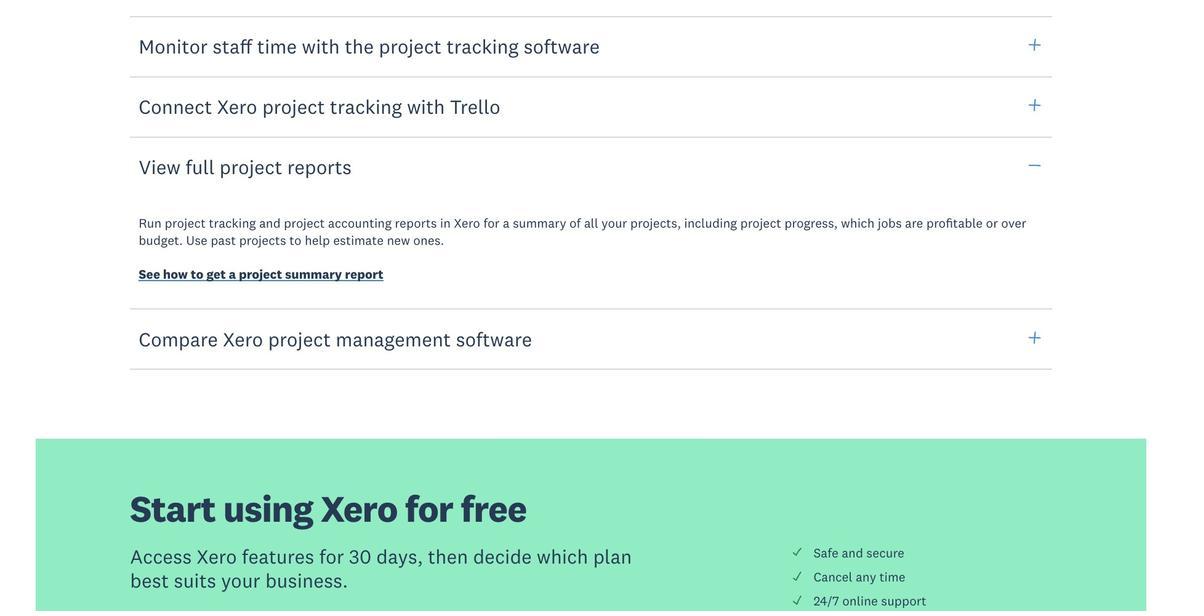 Task type: locate. For each thing, give the bounding box(es) containing it.
xero inside connect xero project tracking with trello "dropdown button"
[[217, 94, 257, 119]]

staff
[[213, 34, 252, 59]]

profitable
[[927, 215, 983, 232]]

time down secure
[[880, 569, 906, 586]]

which left jobs
[[841, 215, 875, 232]]

1 included image from the top
[[792, 547, 803, 558]]

reports up ones.
[[395, 215, 437, 232]]

see
[[139, 266, 160, 283]]

which left 'plan'
[[537, 545, 588, 569]]

start using xero for free
[[130, 486, 527, 532]]

view
[[139, 154, 181, 179]]

access
[[130, 545, 192, 569]]

a
[[503, 215, 510, 232], [229, 266, 236, 283]]

2 horizontal spatial tracking
[[447, 34, 519, 59]]

secure
[[867, 545, 905, 562]]

report
[[345, 266, 384, 283]]

0 horizontal spatial with
[[302, 34, 340, 59]]

0 horizontal spatial for
[[319, 545, 344, 569]]

and up projects
[[259, 215, 281, 232]]

0 horizontal spatial summary
[[285, 266, 342, 283]]

1 vertical spatial to
[[191, 266, 204, 283]]

0 horizontal spatial which
[[537, 545, 588, 569]]

suits
[[174, 568, 216, 593]]

0 horizontal spatial to
[[191, 266, 204, 283]]

0 vertical spatial time
[[257, 34, 297, 59]]

0 vertical spatial software
[[524, 34, 600, 59]]

summary left of
[[513, 215, 566, 232]]

a right the in
[[503, 215, 510, 232]]

included image up included image
[[792, 571, 803, 582]]

or
[[986, 215, 998, 232]]

your inside run project tracking and project accounting reports in xero for a summary of all your projects, including project progress, which jobs are profitable or over budget. use past projects to help estimate new ones.
[[602, 215, 627, 232]]

1 horizontal spatial your
[[602, 215, 627, 232]]

1 horizontal spatial time
[[880, 569, 906, 586]]

0 vertical spatial your
[[602, 215, 627, 232]]

1 vertical spatial a
[[229, 266, 236, 283]]

which
[[841, 215, 875, 232], [537, 545, 588, 569]]

included image for cancel any time
[[792, 571, 803, 582]]

0 vertical spatial and
[[259, 215, 281, 232]]

for up then in the bottom left of the page
[[405, 486, 453, 532]]

1 horizontal spatial reports
[[395, 215, 437, 232]]

1 horizontal spatial with
[[407, 94, 445, 119]]

run project tracking and project accounting reports in xero for a summary of all your projects, including project progress, which jobs are profitable or over budget. use past projects to help estimate new ones.
[[139, 215, 1027, 249]]

included image
[[792, 595, 803, 606]]

1 horizontal spatial and
[[842, 545, 864, 562]]

for left 30 on the left
[[319, 545, 344, 569]]

monitor staff time with the project tracking software button
[[130, 15, 1052, 77]]

xero
[[217, 94, 257, 119], [454, 215, 480, 232], [223, 327, 263, 351], [321, 486, 398, 532], [197, 545, 237, 569]]

0 horizontal spatial your
[[221, 568, 260, 593]]

project inside connect xero project tracking with trello "dropdown button"
[[262, 94, 325, 119]]

of
[[570, 215, 581, 232]]

xero for tracking
[[217, 94, 257, 119]]

included image left 'safe'
[[792, 547, 803, 558]]

0 vertical spatial a
[[503, 215, 510, 232]]

free
[[461, 486, 527, 532]]

your right suits
[[221, 568, 260, 593]]

0 vertical spatial reports
[[287, 154, 352, 179]]

for for 30
[[319, 545, 344, 569]]

0 horizontal spatial tracking
[[209, 215, 256, 232]]

30
[[349, 545, 372, 569]]

1 vertical spatial with
[[407, 94, 445, 119]]

project
[[379, 34, 442, 59], [262, 94, 325, 119], [220, 154, 282, 179], [165, 215, 206, 232], [284, 215, 325, 232], [741, 215, 782, 232], [239, 266, 282, 283], [268, 327, 331, 351]]

tracking up past
[[209, 215, 256, 232]]

for inside access xero features for 30 days, then decide which plan best suits your business.
[[319, 545, 344, 569]]

to inside run project tracking and project accounting reports in xero for a summary of all your projects, including project progress, which jobs are profitable or over budget. use past projects to help estimate new ones.
[[289, 232, 302, 249]]

project inside the see how to get a project summary report "link"
[[239, 266, 282, 283]]

1 vertical spatial your
[[221, 568, 260, 593]]

1 vertical spatial and
[[842, 545, 864, 562]]

to left get
[[191, 266, 204, 283]]

your
[[602, 215, 627, 232], [221, 568, 260, 593]]

0 vertical spatial for
[[484, 215, 500, 232]]

including
[[684, 215, 737, 232]]

1 vertical spatial summary
[[285, 266, 342, 283]]

0 horizontal spatial and
[[259, 215, 281, 232]]

1 horizontal spatial summary
[[513, 215, 566, 232]]

with
[[302, 34, 340, 59], [407, 94, 445, 119]]

accounting
[[328, 215, 392, 232]]

1 horizontal spatial to
[[289, 232, 302, 249]]

2 horizontal spatial for
[[484, 215, 500, 232]]

included image
[[792, 547, 803, 558], [792, 571, 803, 582]]

which inside access xero features for 30 days, then decide which plan best suits your business.
[[537, 545, 588, 569]]

tracking
[[447, 34, 519, 59], [330, 94, 402, 119], [209, 215, 256, 232]]

and
[[259, 215, 281, 232], [842, 545, 864, 562]]

time
[[257, 34, 297, 59], [880, 569, 906, 586]]

1 vertical spatial time
[[880, 569, 906, 586]]

a inside "link"
[[229, 266, 236, 283]]

1 horizontal spatial for
[[405, 486, 453, 532]]

time for any
[[880, 569, 906, 586]]

for inside run project tracking and project accounting reports in xero for a summary of all your projects, including project progress, which jobs are profitable or over budget. use past projects to help estimate new ones.
[[484, 215, 500, 232]]

for for free
[[405, 486, 453, 532]]

1 vertical spatial which
[[537, 545, 588, 569]]

0 vertical spatial to
[[289, 232, 302, 249]]

project inside compare xero project management software dropdown button
[[268, 327, 331, 351]]

included image for safe and secure
[[792, 547, 803, 558]]

time inside monitor staff time with the project tracking software dropdown button
[[257, 34, 297, 59]]

to
[[289, 232, 302, 249], [191, 266, 204, 283]]

xero inside compare xero project management software dropdown button
[[223, 327, 263, 351]]

1 vertical spatial included image
[[792, 571, 803, 582]]

see how to get a project summary report link
[[139, 266, 384, 286]]

0 horizontal spatial time
[[257, 34, 297, 59]]

1 horizontal spatial tracking
[[330, 94, 402, 119]]

0 vertical spatial tracking
[[447, 34, 519, 59]]

2 included image from the top
[[792, 571, 803, 582]]

time right staff
[[257, 34, 297, 59]]

view full project reports element
[[118, 198, 1065, 310]]

ones.
[[413, 232, 444, 249]]

summary
[[513, 215, 566, 232], [285, 266, 342, 283]]

and up 'cancel any time'
[[842, 545, 864, 562]]

0 vertical spatial summary
[[513, 215, 566, 232]]

with left trello
[[407, 94, 445, 119]]

online
[[843, 593, 878, 610]]

are
[[905, 215, 924, 232]]

tracking up trello
[[447, 34, 519, 59]]

decide
[[473, 545, 532, 569]]

0 horizontal spatial reports
[[287, 154, 352, 179]]

help
[[305, 232, 330, 249]]

summary down help
[[285, 266, 342, 283]]

get
[[206, 266, 226, 283]]

with inside "dropdown button"
[[407, 94, 445, 119]]

for right the in
[[484, 215, 500, 232]]

xero inside access xero features for 30 days, then decide which plan best suits your business.
[[197, 545, 237, 569]]

cancel any time
[[814, 569, 906, 586]]

0 horizontal spatial a
[[229, 266, 236, 283]]

full
[[186, 154, 215, 179]]

1 vertical spatial reports
[[395, 215, 437, 232]]

with left the the
[[302, 34, 340, 59]]

tracking down monitor staff time with the project tracking software
[[330, 94, 402, 119]]

2 vertical spatial tracking
[[209, 215, 256, 232]]

0 vertical spatial which
[[841, 215, 875, 232]]

1 horizontal spatial a
[[503, 215, 510, 232]]

a right get
[[229, 266, 236, 283]]

project inside monitor staff time with the project tracking software dropdown button
[[379, 34, 442, 59]]

run
[[139, 215, 162, 232]]

access xero features for 30 days, then decide which plan best suits your business.
[[130, 545, 632, 593]]

tracking inside run project tracking and project accounting reports in xero for a summary of all your projects, including project progress, which jobs are profitable or over budget. use past projects to help estimate new ones.
[[209, 215, 256, 232]]

for
[[484, 215, 500, 232], [405, 486, 453, 532], [319, 545, 344, 569]]

1 horizontal spatial which
[[841, 215, 875, 232]]

0 vertical spatial with
[[302, 34, 340, 59]]

1 vertical spatial tracking
[[330, 94, 402, 119]]

0 vertical spatial included image
[[792, 547, 803, 558]]

your right all
[[602, 215, 627, 232]]

software
[[524, 34, 600, 59], [456, 327, 532, 351]]

reports down connect xero project tracking with trello
[[287, 154, 352, 179]]

the
[[345, 34, 374, 59]]

projects
[[239, 232, 286, 249]]

1 vertical spatial for
[[405, 486, 453, 532]]

to left help
[[289, 232, 302, 249]]

2 vertical spatial for
[[319, 545, 344, 569]]

reports
[[287, 154, 352, 179], [395, 215, 437, 232]]



Task type: describe. For each thing, give the bounding box(es) containing it.
projects,
[[631, 215, 681, 232]]

project inside view full project reports dropdown button
[[220, 154, 282, 179]]

xero for for
[[197, 545, 237, 569]]

safe and secure
[[814, 545, 905, 562]]

24/7 online support
[[814, 593, 927, 610]]

reports inside dropdown button
[[287, 154, 352, 179]]

reports inside run project tracking and project accounting reports in xero for a summary of all your projects, including project progress, which jobs are profitable or over budget. use past projects to help estimate new ones.
[[395, 215, 437, 232]]

best
[[130, 568, 169, 593]]

monitor
[[139, 34, 208, 59]]

estimate
[[333, 232, 384, 249]]

jobs
[[878, 215, 902, 232]]

summary inside run project tracking and project accounting reports in xero for a summary of all your projects, including project progress, which jobs are profitable or over budget. use past projects to help estimate new ones.
[[513, 215, 566, 232]]

monitor staff time with the project tracking software
[[139, 34, 600, 59]]

days,
[[377, 545, 423, 569]]

start
[[130, 486, 216, 532]]

progress,
[[785, 215, 838, 232]]

how
[[163, 266, 188, 283]]

time for staff
[[257, 34, 297, 59]]

new
[[387, 232, 410, 249]]

cancel
[[814, 569, 853, 586]]

business.
[[265, 568, 348, 593]]

tracking inside "dropdown button"
[[330, 94, 402, 119]]

use
[[186, 232, 208, 249]]

which inside run project tracking and project accounting reports in xero for a summary of all your projects, including project progress, which jobs are profitable or over budget. use past projects to help estimate new ones.
[[841, 215, 875, 232]]

your inside access xero features for 30 days, then decide which plan best suits your business.
[[221, 568, 260, 593]]

connect xero project tracking with trello button
[[130, 76, 1052, 138]]

safe
[[814, 545, 839, 562]]

using
[[223, 486, 313, 532]]

xero for management
[[223, 327, 263, 351]]

view full project reports button
[[130, 136, 1052, 198]]

compare xero project management software button
[[130, 308, 1052, 370]]

past
[[211, 232, 236, 249]]

in
[[440, 215, 451, 232]]

features
[[242, 545, 314, 569]]

compare xero project management software
[[139, 327, 532, 351]]

1 vertical spatial software
[[456, 327, 532, 351]]

any
[[856, 569, 877, 586]]

tracking inside dropdown button
[[447, 34, 519, 59]]

trello
[[450, 94, 501, 119]]

plan
[[593, 545, 632, 569]]

24/7
[[814, 593, 839, 610]]

to inside "link"
[[191, 266, 204, 283]]

view full project reports
[[139, 154, 352, 179]]

connect xero project tracking with trello
[[139, 94, 501, 119]]

compare
[[139, 327, 218, 351]]

summary inside "link"
[[285, 266, 342, 283]]

and inside run project tracking and project accounting reports in xero for a summary of all your projects, including project progress, which jobs are profitable or over budget. use past projects to help estimate new ones.
[[259, 215, 281, 232]]

xero inside run project tracking and project accounting reports in xero for a summary of all your projects, including project progress, which jobs are profitable or over budget. use past projects to help estimate new ones.
[[454, 215, 480, 232]]

management
[[336, 327, 451, 351]]

then
[[428, 545, 468, 569]]

all
[[584, 215, 599, 232]]

over
[[1002, 215, 1027, 232]]

with inside dropdown button
[[302, 34, 340, 59]]

connect
[[139, 94, 212, 119]]

support
[[882, 593, 927, 610]]

see how to get a project summary report
[[139, 266, 384, 283]]

a inside run project tracking and project accounting reports in xero for a summary of all your projects, including project progress, which jobs are profitable or over budget. use past projects to help estimate new ones.
[[503, 215, 510, 232]]

budget.
[[139, 232, 183, 249]]



Task type: vqa. For each thing, say whether or not it's contained in the screenshot.
billable
no



